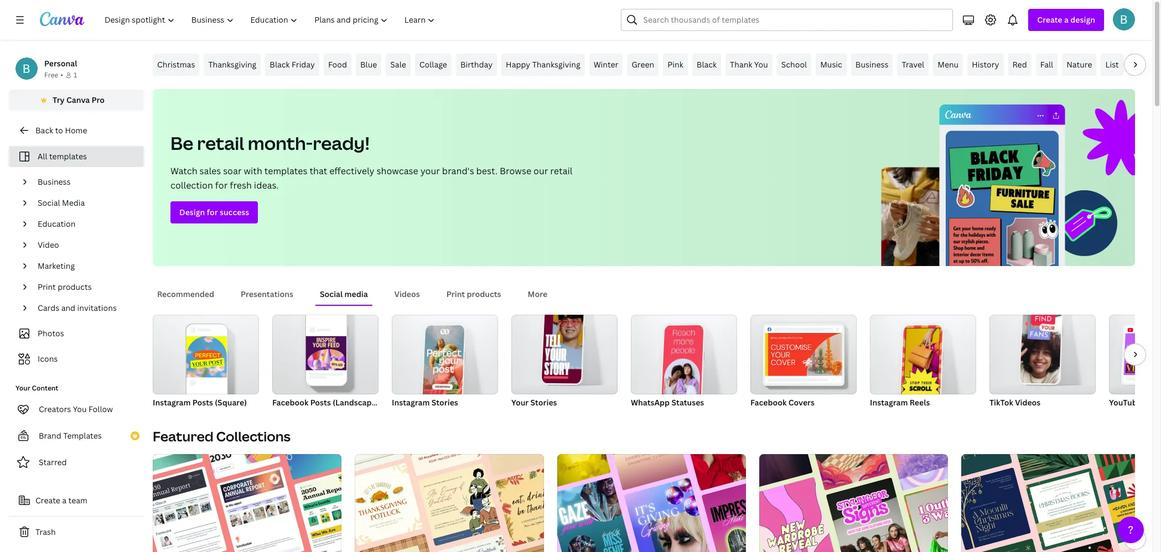 Task type: vqa. For each thing, say whether or not it's contained in the screenshot.
soar
yes



Task type: describe. For each thing, give the bounding box(es) containing it.
instagram for instagram stories
[[392, 397, 430, 408]]

brand templates
[[39, 431, 102, 441]]

fall
[[1040, 59, 1053, 70]]

print products button
[[442, 284, 506, 305]]

youtube thum link
[[1109, 315, 1161, 410]]

photos
[[38, 328, 64, 339]]

0 vertical spatial business link
[[851, 54, 893, 76]]

statuses
[[672, 397, 704, 408]]

instagram stories link
[[392, 315, 498, 410]]

red
[[1012, 59, 1027, 70]]

menu link
[[933, 54, 963, 76]]

for inside watch sales soar with templates that effectively showcase your brand's best. browse our retail collection for fresh ideas.
[[215, 179, 228, 191]]

tiktok videos
[[989, 397, 1041, 408]]

showcase
[[377, 165, 418, 177]]

video link
[[33, 235, 137, 256]]

green link
[[627, 54, 659, 76]]

•
[[60, 70, 63, 80]]

more
[[528, 289, 547, 299]]

icons
[[38, 354, 58, 364]]

instagram stories
[[392, 397, 458, 408]]

and
[[61, 303, 75, 313]]

music link
[[816, 54, 847, 76]]

facebook posts (landscape) link
[[272, 315, 379, 410]]

2 thanksgiving from the left
[[532, 59, 580, 70]]

facebook for facebook covers
[[750, 397, 787, 408]]

pro
[[92, 95, 105, 105]]

create for create a design
[[1037, 14, 1062, 25]]

browse
[[500, 165, 531, 177]]

starred
[[39, 457, 67, 468]]

templates inside watch sales soar with templates that effectively showcase your brand's best. browse our retail collection for fresh ideas.
[[264, 165, 307, 177]]

our
[[534, 165, 548, 177]]

facebook covers link
[[750, 315, 857, 410]]

creators you follow
[[39, 404, 113, 414]]

travel link
[[897, 54, 929, 76]]

list
[[1105, 59, 1119, 70]]

marketing link
[[33, 256, 137, 277]]

be retail month-ready!
[[170, 131, 370, 155]]

science link
[[1128, 54, 1161, 76]]

your story image inside your stories link
[[542, 308, 584, 384]]

instagram post (square) image inside instagram posts (square) link
[[186, 336, 227, 378]]

create a team button
[[9, 490, 144, 512]]

products for print products button
[[467, 289, 501, 299]]

create a design
[[1037, 14, 1095, 25]]

team
[[68, 495, 87, 506]]

print products for print products button
[[446, 289, 501, 299]]

black for black
[[697, 59, 717, 70]]

all templates
[[38, 151, 87, 162]]

create for create a team
[[35, 495, 60, 506]]

instagram reel image inside "instagram reels" link
[[900, 325, 943, 401]]

thank
[[730, 59, 752, 70]]

youtube thum
[[1109, 397, 1161, 408]]

instagram story image inside 'instagram stories' "link"
[[422, 325, 465, 401]]

science
[[1132, 59, 1161, 70]]

Search search field
[[643, 9, 946, 30]]

create a team
[[35, 495, 87, 506]]

brand
[[39, 431, 61, 441]]

be
[[170, 131, 193, 155]]

0 vertical spatial templates
[[49, 151, 87, 162]]

posts for facebook
[[310, 397, 331, 408]]

tiktok
[[989, 397, 1013, 408]]

social for social media
[[320, 289, 343, 299]]

you for thank
[[754, 59, 768, 70]]

social media
[[38, 198, 85, 208]]

be retail month-ready! image
[[869, 89, 1135, 266]]

winter
[[594, 59, 618, 70]]

black for black friday
[[270, 59, 290, 70]]

print for print products link at the bottom left
[[38, 282, 56, 292]]

success
[[220, 207, 249, 217]]

your
[[420, 165, 440, 177]]

fresh
[[230, 179, 252, 191]]

list link
[[1101, 54, 1123, 76]]

your for your stories
[[511, 397, 529, 408]]

print products for print products link at the bottom left
[[38, 282, 92, 292]]

posts for instagram
[[192, 397, 213, 408]]

creators
[[39, 404, 71, 414]]

home
[[65, 125, 87, 136]]

education link
[[33, 214, 137, 235]]

nature
[[1066, 59, 1092, 70]]

food link
[[324, 54, 351, 76]]

school link
[[777, 54, 811, 76]]

social media
[[320, 289, 368, 299]]

black link
[[692, 54, 721, 76]]

collections
[[216, 427, 290, 445]]

design
[[1070, 14, 1095, 25]]

brand templates link
[[9, 425, 144, 447]]

pink
[[668, 59, 683, 70]]

thank you
[[730, 59, 768, 70]]

trash
[[35, 527, 56, 537]]

cards and invitations
[[38, 303, 117, 313]]

creators you follow link
[[9, 398, 144, 421]]

friday
[[292, 59, 315, 70]]

sales
[[199, 165, 221, 177]]

christmas
[[157, 59, 195, 70]]

collage link
[[415, 54, 452, 76]]

sale
[[390, 59, 406, 70]]

green
[[632, 59, 654, 70]]

(landscape)
[[333, 397, 379, 408]]

blue link
[[356, 54, 381, 76]]

thum
[[1143, 397, 1161, 408]]



Task type: locate. For each thing, give the bounding box(es) containing it.
content
[[32, 383, 58, 393]]

1 horizontal spatial business
[[855, 59, 888, 70]]

social left 'media'
[[320, 289, 343, 299]]

media
[[344, 289, 368, 299]]

videos button
[[390, 284, 424, 305]]

1 horizontal spatial you
[[754, 59, 768, 70]]

presentations
[[241, 289, 293, 299]]

0 vertical spatial business
[[855, 59, 888, 70]]

your content
[[15, 383, 58, 393]]

instagram
[[153, 397, 191, 408], [392, 397, 430, 408], [870, 397, 908, 408]]

0 horizontal spatial black
[[270, 59, 290, 70]]

a inside dropdown button
[[1064, 14, 1069, 25]]

facebook cover image
[[750, 315, 857, 395], [765, 333, 842, 376]]

ready!
[[313, 131, 370, 155]]

for inside design for success link
[[207, 207, 218, 217]]

2 posts from the left
[[310, 397, 331, 408]]

1 facebook from the left
[[272, 397, 308, 408]]

for down soar
[[215, 179, 228, 191]]

thank you link
[[726, 54, 772, 76]]

1 horizontal spatial a
[[1064, 14, 1069, 25]]

2 horizontal spatial instagram
[[870, 397, 908, 408]]

all
[[38, 151, 47, 162]]

2 black from the left
[[697, 59, 717, 70]]

1 horizontal spatial instagram
[[392, 397, 430, 408]]

1 horizontal spatial facebook
[[750, 397, 787, 408]]

black
[[270, 59, 290, 70], [697, 59, 717, 70]]

happy
[[506, 59, 530, 70]]

products for print products link at the bottom left
[[58, 282, 92, 292]]

cards
[[38, 303, 59, 313]]

0 horizontal spatial business link
[[33, 172, 137, 193]]

posts inside instagram posts (square) link
[[192, 397, 213, 408]]

ideas.
[[254, 179, 279, 191]]

0 horizontal spatial you
[[73, 404, 87, 414]]

birthday
[[460, 59, 493, 70]]

0 vertical spatial videos
[[394, 289, 420, 299]]

covers
[[788, 397, 815, 408]]

1 vertical spatial create
[[35, 495, 60, 506]]

retail up "sales"
[[197, 131, 244, 155]]

create inside dropdown button
[[1037, 14, 1062, 25]]

create left the team
[[35, 495, 60, 506]]

sale link
[[386, 54, 410, 76]]

1 vertical spatial your
[[511, 397, 529, 408]]

instagram for instagram reels
[[870, 397, 908, 408]]

whatsapp status image
[[631, 315, 737, 395], [661, 325, 704, 401]]

birthday link
[[456, 54, 497, 76]]

to
[[55, 125, 63, 136]]

videos right 'media'
[[394, 289, 420, 299]]

icons link
[[15, 349, 137, 370]]

for right design
[[207, 207, 218, 217]]

videos right tiktok
[[1015, 397, 1041, 408]]

retail right our
[[550, 165, 572, 177]]

follow
[[89, 404, 113, 414]]

try canva pro
[[53, 95, 105, 105]]

facebook post (landscape) image
[[272, 315, 379, 395], [306, 336, 346, 370]]

free •
[[44, 70, 63, 80]]

business link right music link
[[851, 54, 893, 76]]

business link up the media
[[33, 172, 137, 193]]

0 vertical spatial a
[[1064, 14, 1069, 25]]

1 horizontal spatial thanksgiving
[[532, 59, 580, 70]]

black left "friday"
[[270, 59, 290, 70]]

1 vertical spatial social
[[320, 289, 343, 299]]

food
[[328, 59, 347, 70]]

1 stories from the left
[[431, 397, 458, 408]]

1 instagram from the left
[[153, 397, 191, 408]]

0 horizontal spatial templates
[[49, 151, 87, 162]]

back to home
[[35, 125, 87, 136]]

1 black from the left
[[270, 59, 290, 70]]

a left the team
[[62, 495, 66, 506]]

0 horizontal spatial print
[[38, 282, 56, 292]]

1 vertical spatial a
[[62, 495, 66, 506]]

with
[[244, 165, 262, 177]]

1 horizontal spatial black
[[697, 59, 717, 70]]

1
[[74, 70, 77, 80]]

pink link
[[663, 54, 688, 76]]

products left more
[[467, 289, 501, 299]]

black friday
[[270, 59, 315, 70]]

1 vertical spatial for
[[207, 207, 218, 217]]

create a design button
[[1028, 9, 1104, 31]]

whatsapp statuses
[[631, 397, 704, 408]]

instagram for instagram posts (square)
[[153, 397, 191, 408]]

0 horizontal spatial facebook
[[272, 397, 308, 408]]

blue
[[360, 59, 377, 70]]

business for the leftmost business link
[[38, 177, 71, 187]]

fall link
[[1036, 54, 1058, 76]]

black friday link
[[265, 54, 319, 76]]

design
[[179, 207, 205, 217]]

print right the videos button
[[446, 289, 465, 299]]

social inside button
[[320, 289, 343, 299]]

templates up ideas.
[[264, 165, 307, 177]]

1 vertical spatial retail
[[550, 165, 572, 177]]

1 horizontal spatial stories
[[530, 397, 557, 408]]

tiktok video image
[[1020, 308, 1062, 384], [989, 315, 1096, 395]]

retail
[[197, 131, 244, 155], [550, 165, 572, 177]]

social up education
[[38, 198, 60, 208]]

instagram up featured
[[153, 397, 191, 408]]

1 horizontal spatial videos
[[1015, 397, 1041, 408]]

featured collections
[[153, 427, 290, 445]]

education
[[38, 219, 75, 229]]

business right "music" on the top
[[855, 59, 888, 70]]

starred link
[[9, 452, 144, 474]]

media
[[62, 198, 85, 208]]

instagram right (landscape)
[[392, 397, 430, 408]]

1 horizontal spatial your
[[511, 397, 529, 408]]

facebook covers
[[750, 397, 815, 408]]

business up social media
[[38, 177, 71, 187]]

print products link
[[33, 277, 137, 298]]

posts left (square)
[[192, 397, 213, 408]]

templates right all
[[49, 151, 87, 162]]

0 vertical spatial retail
[[197, 131, 244, 155]]

youtube
[[1109, 397, 1142, 408]]

try
[[53, 95, 65, 105]]

back
[[35, 125, 53, 136]]

stories inside "link"
[[431, 397, 458, 408]]

design for success link
[[170, 201, 258, 224]]

1 horizontal spatial create
[[1037, 14, 1062, 25]]

1 thanksgiving from the left
[[208, 59, 256, 70]]

instagram posts (square) link
[[153, 315, 259, 410]]

create inside button
[[35, 495, 60, 506]]

your stories link
[[511, 308, 618, 410]]

3 instagram from the left
[[870, 397, 908, 408]]

1 horizontal spatial print products
[[446, 289, 501, 299]]

recommended
[[157, 289, 214, 299]]

facebook left covers
[[750, 397, 787, 408]]

a inside button
[[62, 495, 66, 506]]

0 horizontal spatial your
[[15, 383, 30, 393]]

stories for instagram stories
[[431, 397, 458, 408]]

facebook up 'collections' at the bottom left
[[272, 397, 308, 408]]

invitations
[[77, 303, 117, 313]]

business for business link to the top
[[855, 59, 888, 70]]

youtube thumbnail image
[[1109, 315, 1161, 395], [1124, 333, 1161, 376]]

watch sales soar with templates that effectively showcase your brand's best. browse our retail collection for fresh ideas.
[[170, 165, 572, 191]]

posts
[[192, 397, 213, 408], [310, 397, 331, 408]]

month-
[[248, 131, 313, 155]]

videos
[[394, 289, 420, 299], [1015, 397, 1041, 408]]

social
[[38, 198, 60, 208], [320, 289, 343, 299]]

red link
[[1008, 54, 1031, 76]]

youtube thumbnail image inside youtube thum link
[[1124, 333, 1161, 376]]

1 vertical spatial templates
[[264, 165, 307, 177]]

whatsapp status image inside whatsapp statuses link
[[661, 325, 704, 401]]

a left design
[[1064, 14, 1069, 25]]

1 vertical spatial business
[[38, 177, 71, 187]]

facebook for facebook posts (landscape)
[[272, 397, 308, 408]]

instagram reel image
[[870, 315, 976, 395], [900, 325, 943, 401]]

effectively
[[329, 165, 374, 177]]

a for team
[[62, 495, 66, 506]]

photos link
[[15, 323, 137, 344]]

products up cards and invitations
[[58, 282, 92, 292]]

0 horizontal spatial instagram
[[153, 397, 191, 408]]

0 horizontal spatial social
[[38, 198, 60, 208]]

instagram left the reels
[[870, 397, 908, 408]]

facebook
[[272, 397, 308, 408], [750, 397, 787, 408]]

your stories
[[511, 397, 557, 408]]

black right pink
[[697, 59, 717, 70]]

recommended button
[[153, 284, 219, 305]]

0 horizontal spatial videos
[[394, 289, 420, 299]]

1 vertical spatial videos
[[1015, 397, 1041, 408]]

instagram story image
[[392, 315, 498, 395], [422, 325, 465, 401]]

0 horizontal spatial posts
[[192, 397, 213, 408]]

1 horizontal spatial print
[[446, 289, 465, 299]]

that
[[310, 165, 327, 177]]

0 horizontal spatial thanksgiving
[[208, 59, 256, 70]]

0 horizontal spatial a
[[62, 495, 66, 506]]

canva
[[66, 95, 90, 105]]

you right "thank"
[[754, 59, 768, 70]]

1 horizontal spatial retail
[[550, 165, 572, 177]]

1 horizontal spatial social
[[320, 289, 343, 299]]

0 horizontal spatial business
[[38, 177, 71, 187]]

business link
[[851, 54, 893, 76], [33, 172, 137, 193]]

instagram post (square) image
[[153, 315, 259, 395], [186, 336, 227, 378]]

stories for your stories
[[530, 397, 557, 408]]

2 instagram from the left
[[392, 397, 430, 408]]

presentations button
[[236, 284, 298, 305]]

print up cards
[[38, 282, 56, 292]]

None search field
[[621, 9, 953, 31]]

thanksgiving link
[[204, 54, 261, 76]]

videos inside button
[[394, 289, 420, 299]]

0 horizontal spatial retail
[[197, 131, 244, 155]]

0 vertical spatial create
[[1037, 14, 1062, 25]]

tiktok videos link
[[989, 308, 1096, 410]]

print for print products button
[[446, 289, 465, 299]]

0 vertical spatial social
[[38, 198, 60, 208]]

your for your content
[[15, 383, 30, 393]]

instagram inside "link"
[[392, 397, 430, 408]]

posts inside facebook posts (landscape) link
[[310, 397, 331, 408]]

social media link
[[33, 193, 137, 214]]

products inside button
[[467, 289, 501, 299]]

0 vertical spatial for
[[215, 179, 228, 191]]

print products inside button
[[446, 289, 501, 299]]

1 horizontal spatial templates
[[264, 165, 307, 177]]

0 vertical spatial your
[[15, 383, 30, 393]]

1 posts from the left
[[192, 397, 213, 408]]

free
[[44, 70, 58, 80]]

1 vertical spatial business link
[[33, 172, 137, 193]]

0 horizontal spatial products
[[58, 282, 92, 292]]

social for social media
[[38, 198, 60, 208]]

products
[[58, 282, 92, 292], [467, 289, 501, 299]]

brad klo image
[[1113, 8, 1135, 30]]

retail inside watch sales soar with templates that effectively showcase your brand's best. browse our retail collection for fresh ideas.
[[550, 165, 572, 177]]

1 horizontal spatial business link
[[851, 54, 893, 76]]

2 stories from the left
[[530, 397, 557, 408]]

0 vertical spatial you
[[754, 59, 768, 70]]

you left follow
[[73, 404, 87, 414]]

2 facebook from the left
[[750, 397, 787, 408]]

whatsapp statuses link
[[631, 315, 737, 410]]

print inside button
[[446, 289, 465, 299]]

1 vertical spatial you
[[73, 404, 87, 414]]

a for design
[[1064, 14, 1069, 25]]

0 horizontal spatial stories
[[431, 397, 458, 408]]

collage
[[419, 59, 447, 70]]

your story image
[[542, 308, 584, 384], [511, 315, 618, 395]]

happy thanksgiving link
[[501, 54, 585, 76]]

top level navigation element
[[97, 9, 445, 31]]

1 horizontal spatial products
[[467, 289, 501, 299]]

school
[[781, 59, 807, 70]]

reels
[[910, 397, 930, 408]]

0 horizontal spatial print products
[[38, 282, 92, 292]]

1 horizontal spatial posts
[[310, 397, 331, 408]]

facebook posts (landscape)
[[272, 397, 379, 408]]

posts left (landscape)
[[310, 397, 331, 408]]

create left design
[[1037, 14, 1062, 25]]

0 horizontal spatial create
[[35, 495, 60, 506]]

you for creators
[[73, 404, 87, 414]]

music
[[820, 59, 842, 70]]

print
[[38, 282, 56, 292], [446, 289, 465, 299]]



